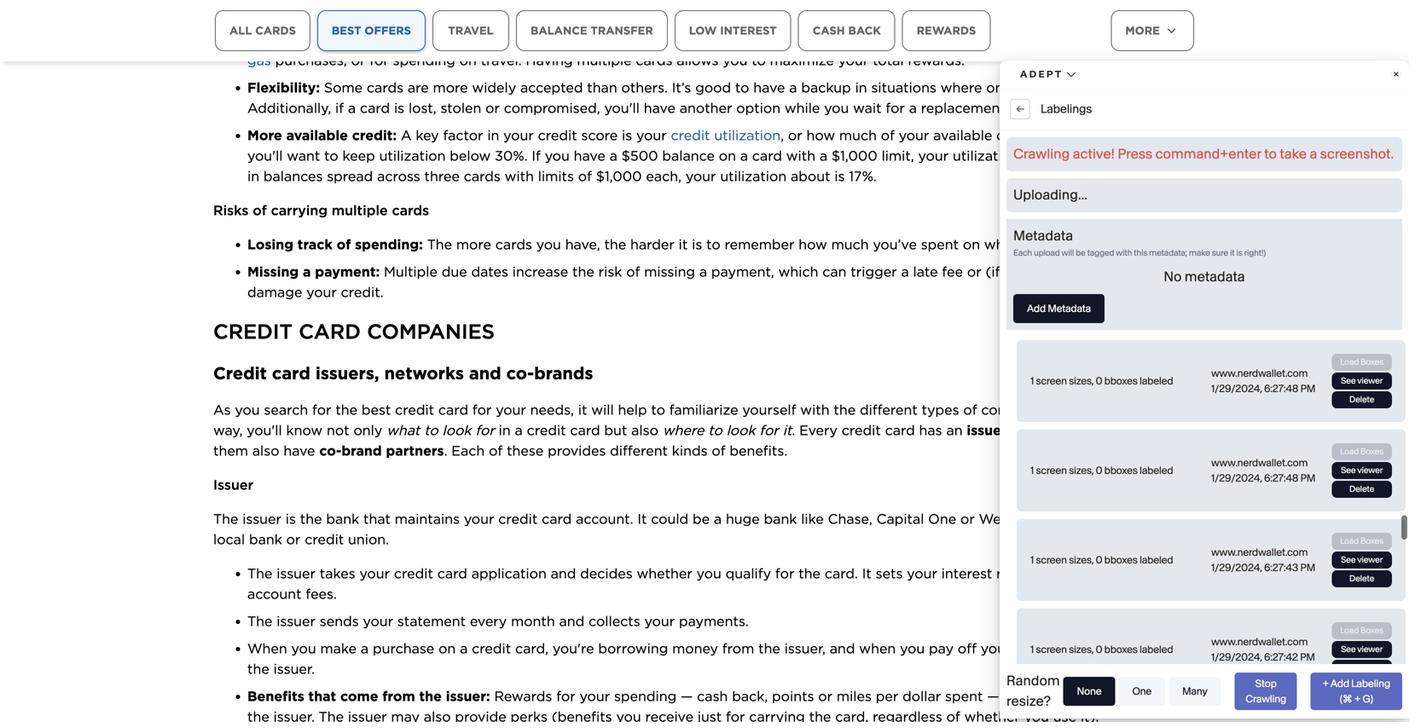 Task type: describe. For each thing, give the bounding box(es) containing it.
pay inside maximizing rewards: one card may pay you a higher rewards rate on groceries . another may reward you handsomely at restaurants , or on gas purchases, or for spending on travel. having multiple cards allows you to maximize your total rewards.
[[492, 32, 517, 48]]

risks of carrying multiple cards
[[213, 202, 429, 219]]

or down rewards:
[[351, 52, 366, 69]]

the left the issuer, on the bottom right of the page
[[759, 641, 781, 658]]

application
[[472, 566, 547, 582]]

more for more
[[1126, 24, 1160, 37]]

a right make
[[361, 641, 369, 658]]

the up 'risk'
[[604, 237, 626, 253]]

when
[[247, 641, 287, 658]]

(benefits
[[552, 709, 612, 723]]

many
[[1117, 423, 1153, 439]]

takes
[[320, 566, 355, 582]]

yourself
[[743, 402, 796, 419]]

credit up balance
[[671, 127, 710, 144]]

you right when on the bottom
[[900, 641, 925, 658]]

1 horizontal spatial may
[[459, 32, 488, 48]]

pay inside when you make a purchase on a credit card, you're borrowing money from the issuer, and when you pay off your card, you're paying back the issuer.
[[929, 641, 954, 658]]

whether inside the rewards for your spending — cash back, points or miles per dollar spent — are typically paid to you by the issuer. the issuer may also provide perks (benefits you receive just for carrying the card, regardless of whether you use it).
[[965, 709, 1020, 723]]

much inside ", or how much of your available credit you're using. ideally, you'll want to keep utilization below 30%. if you have a $500 balance on a card with a $1,000 limit, your utilization is 50%. if you have $500 in balances spread across three cards with limits of $1,000 each, your utilization about is 17%."
[[839, 127, 877, 144]]

how inside ", or how much of your available credit you're using. ideally, you'll want to keep utilization below 30%. if you have a $500 balance on a card with a $1,000 limit, your utilization is 50%. if you have $500 in balances spread across three cards with limits of $1,000 each, your utilization about is 17%."
[[807, 127, 835, 144]]

restaurants
[[1064, 32, 1140, 48]]

product offers quick filters tab list
[[215, 10, 1053, 99]]

the left issuer:
[[419, 689, 442, 705]]

your inside 'as you search for the best credit card for your needs, it will help to familiarize yourself with the different types of companies in the industry. that way, you'll know not only'
[[496, 402, 526, 419]]

each,
[[646, 168, 682, 185]]

partners
[[386, 443, 444, 460]]

typically
[[1029, 689, 1086, 705]]

on inside ", or how much of your available credit you're using. ideally, you'll want to keep utilization below 30%. if you have a $500 balance on a card with a $1,000 limit, your utilization is 50%. if you have $500 in balances spread across three cards with limits of $1,000 each, your utilization about is 17%."
[[719, 148, 736, 164]]

1 — from the left
[[681, 689, 693, 705]]

1 vertical spatial co-
[[319, 443, 342, 460]]

than
[[587, 80, 617, 96]]

utilization down the option
[[714, 127, 781, 144]]

1 vertical spatial different
[[610, 443, 668, 460]]

more button
[[1111, 10, 1194, 51]]

isn't
[[1050, 80, 1078, 96]]

network
[[1053, 423, 1110, 439]]

rewards
[[609, 32, 663, 48]]

the inside the issuer is the bank that maintains your credit card account. it could be a huge bank like chase, capital one or wells fargo, or it could be your local bank or credit union.
[[300, 511, 322, 528]]

credit up application
[[498, 511, 538, 528]]

multiple inside maximizing rewards: one card may pay you a higher rewards rate on groceries . another may reward you handsomely at restaurants , or on gas purchases, or for spending on travel. having multiple cards allows you to maximize your total rewards.
[[577, 52, 632, 69]]

50%.
[[1038, 148, 1071, 164]]

or right fargo,
[[1066, 511, 1081, 528]]

1 be from the left
[[693, 511, 710, 528]]

when
[[859, 641, 896, 658]]

balance transfer link
[[516, 10, 668, 51]]

in up these
[[499, 423, 511, 439]]

your inside "multiple due dates increase the risk of missing a payment, which can trigger a late fee or (if it's late enough) even damage your credit."
[[306, 284, 337, 301]]

2 — from the left
[[987, 689, 1000, 705]]

you inside the issuer takes your credit card application and decides whether you qualify for the card. it sets your interest rate and charges any account fees.
[[697, 566, 722, 582]]

cards inside maximizing rewards: one card may pay you a higher rewards rate on groceries . another may reward you handsomely at restaurants , or on gas purchases, or for spending on travel. having multiple cards allows you to maximize your total rewards.
[[636, 52, 673, 69]]

a up the while
[[789, 80, 797, 96]]

may inside the rewards for your spending — cash back, points or miles per dollar spent — are typically paid to you by the issuer. the issuer may also provide perks (benefits you receive just for carrying the card, regardless of whether you use it).
[[391, 709, 420, 723]]

remember
[[725, 237, 795, 253]]

rewards for rewards for your spending — cash back, points or miles per dollar spent — are typically paid to you by the issuer. the issuer may also provide perks (benefits you receive just for carrying the card, regardless of whether you use it).
[[494, 689, 552, 705]]

it inside the issuer is the bank that maintains your credit card account. it could be a huge bank like chase, capital one or wells fargo, or it could be your local bank or credit union.
[[638, 511, 647, 528]]

your inside the rewards for your spending — cash back, points or miles per dollar spent — are typically paid to you by the issuer. the issuer may also provide perks (benefits you receive just for carrying the card, regardless of whether you use it).
[[580, 689, 610, 705]]

across
[[377, 168, 420, 185]]

is inside the issuer is the bank that maintains your credit card account. it could be a huge bank like chase, capital one or wells fargo, or it could be your local bank or credit union.
[[286, 511, 296, 528]]

travel.
[[481, 52, 522, 69]]

which inside "multiple due dates increase the risk of missing a payment, which can trigger a late fee or (if it's late enough) even damage your credit."
[[779, 264, 819, 280]]

or inside ", or how much of your available credit you're using. ideally, you'll want to keep utilization below 30%. if you have a $500 balance on a card with a $1,000 limit, your utilization is 50%. if you have $500 in balances spread across three cards with limits of $1,000 each, your utilization about is 17%."
[[788, 127, 803, 144]]

one inside the issuer is the bank that maintains your credit card account. it could be a huge bank like chase, capital one or wells fargo, or it could be your local bank or credit union.
[[928, 511, 957, 528]]

1 horizontal spatial card.
[[1029, 237, 1062, 253]]

account.
[[576, 511, 634, 528]]

credit right every
[[842, 423, 881, 439]]

you're down month
[[553, 641, 594, 658]]

0 vertical spatial co-
[[506, 364, 534, 384]]

1 horizontal spatial bank
[[326, 511, 359, 528]]

0 vertical spatial with
[[786, 148, 816, 164]]

groceries
[[718, 32, 781, 48]]

others.
[[622, 80, 668, 96]]

of right each
[[489, 443, 503, 460]]

2 look from the left
[[727, 423, 756, 439]]

credit inside 'as you search for the best credit card for your needs, it will help to familiarize yourself with the different types of companies in the industry. that way, you'll know not only'
[[395, 402, 434, 419]]

of inside 'as you search for the best credit card for your needs, it will help to familiarize yourself with the different types of companies in the industry. that way, you'll know not only'
[[964, 402, 977, 419]]

and inside when you make a purchase on a credit card, you're borrowing money from the issuer, and when you pay off your card, you're paying back the issuer.
[[830, 641, 855, 658]]

on down the travel link
[[460, 52, 477, 69]]

is up "multiple due dates increase the risk of missing a payment, which can trigger a late fee or (if it's late enough) even damage your credit."
[[692, 237, 702, 253]]

account
[[247, 586, 302, 603]]

to up "payment,"
[[707, 237, 721, 253]]

or inside the rewards for your spending — cash back, points or miles per dollar spent — are typically paid to you by the issuer. the issuer may also provide perks (benefits you receive just for carrying the card, regardless of whether you use it).
[[818, 689, 833, 705]]

on right restaurants 'link'
[[1166, 32, 1183, 48]]

is left 50%.
[[1024, 148, 1034, 164]]

compromised,
[[504, 100, 600, 117]]

and down companies
[[1011, 423, 1037, 439]]

rewards.
[[908, 52, 965, 69]]

17%.
[[849, 168, 877, 185]]

of inside the rewards for your spending — cash back, points or miles per dollar spent — are typically paid to you by the issuer. the issuer may also provide perks (benefits you receive just for carrying the card, regardless of whether you use it).
[[947, 709, 961, 723]]

issuer right an at bottom
[[967, 423, 1007, 439]]

utilization down credit utilization link
[[720, 168, 787, 185]]

spent inside the rewards for your spending — cash back, points or miles per dollar spent — are typically paid to you by the issuer. the issuer may also provide perks (benefits you receive just for carrying the card, regardless of whether you use it).
[[945, 689, 983, 705]]

card inside 'as you search for the best credit card for your needs, it will help to familiarize yourself with the different types of companies in the industry. that way, you'll know not only'
[[438, 402, 468, 419]]

increase
[[513, 264, 568, 280]]

card up search
[[272, 364, 310, 384]]

cards inside ", or how much of your available credit you're using. ideally, you'll want to keep utilization below 30%. if you have a $500 balance on a card with a $1,000 limit, your utilization is 50%. if you have $500 in balances spread across three cards with limits of $1,000 each, your utilization about is 17%."
[[464, 168, 501, 185]]

a down companies
[[1041, 423, 1049, 439]]

even
[[1118, 264, 1150, 280]]

or left wells
[[961, 511, 975, 528]]

limits
[[538, 168, 574, 185]]

track
[[298, 237, 333, 253]]

capital
[[877, 511, 924, 528]]

card. inside the issuer takes your credit card application and decides whether you qualify for the card. it sets your interest rate and charges any account fees.
[[825, 566, 858, 582]]

you'll inside 'as you search for the best credit card for your needs, it will help to familiarize yourself with the different types of companies in the industry. that way, you'll know not only'
[[247, 423, 282, 439]]

. many of them also have
[[213, 423, 1171, 460]]

you up increase
[[536, 237, 561, 253]]

of right the "limits"
[[578, 168, 592, 185]]

decides
[[580, 566, 633, 582]]

cash back link
[[798, 10, 896, 51]]

by
[[1171, 689, 1188, 705]]

a down situations at the right top of the page
[[909, 100, 917, 117]]

spending inside maximizing rewards: one card may pay you a higher rewards rate on groceries . another may reward you handsomely at restaurants , or on gas purchases, or for spending on travel. having multiple cards allows you to maximize your total rewards.
[[393, 52, 455, 69]]

it up missing
[[679, 237, 688, 253]]

0 horizontal spatial from
[[382, 689, 415, 705]]

in up 30%.
[[487, 127, 499, 144]]

the inside the rewards for your spending — cash back, points or miles per dollar spent — are typically paid to you by the issuer. the issuer may also provide perks (benefits you receive just for carrying the card, regardless of whether you use it).
[[319, 709, 344, 723]]

damage
[[247, 284, 302, 301]]

losing track of spending: the more cards you have, the harder it is to remember how much you've spent on which card.
[[247, 237, 1062, 253]]

wait
[[853, 100, 882, 117]]

to up partners at the bottom left
[[424, 423, 438, 439]]

a down statement
[[460, 641, 468, 658]]

credit down compromised,
[[538, 127, 577, 144]]

you down typically
[[1024, 709, 1049, 723]]

trigger
[[851, 264, 897, 280]]

best offers
[[332, 24, 411, 37]]

1 vertical spatial more
[[456, 237, 491, 253]]

provides
[[548, 443, 606, 460]]

have up the option
[[754, 80, 785, 96]]

lost,
[[409, 100, 437, 117]]

1 if from the left
[[532, 148, 541, 164]]

1 late from the left
[[913, 264, 938, 280]]

statement
[[398, 614, 466, 630]]

the up 'not'
[[336, 402, 358, 419]]

your inside maximizing rewards: one card may pay you a higher rewards rate on groceries . another may reward you handsomely at restaurants , or on gas purchases, or for spending on travel. having multiple cards allows you to maximize your total rewards.
[[838, 52, 869, 69]]

a down credit utilization link
[[740, 148, 748, 164]]

cash
[[813, 24, 845, 37]]

types
[[922, 402, 959, 419]]

card up credit:
[[360, 100, 390, 117]]

cash back
[[813, 24, 881, 37]]

is left 17%.
[[835, 168, 845, 185]]

maintains
[[395, 511, 460, 528]]

you inside 'as you search for the best credit card for your needs, it will help to familiarize yourself with the different types of companies in the industry. that way, you'll know not only'
[[235, 402, 260, 419]]

offers
[[365, 24, 411, 37]]

issuers,
[[316, 364, 379, 384]]

have inside . many of them also have
[[284, 443, 315, 460]]

issuer. inside when you make a purchase on a credit card, you're borrowing money from the issuer, and when you pay off your card, you're paying back the issuer.
[[274, 661, 315, 678]]

off
[[958, 641, 977, 658]]

credit up "takes"
[[305, 532, 344, 548]]

gas
[[247, 52, 271, 69]]

reward
[[881, 32, 928, 48]]

low
[[689, 24, 717, 37]]

using.
[[1086, 127, 1125, 144]]

you down groceries
[[723, 52, 748, 69]]

the up due
[[427, 237, 452, 253]]

and left decides
[[551, 566, 576, 582]]

of up limit,
[[881, 127, 895, 144]]

credit card issuers, networks and co-brands
[[213, 364, 593, 384]]

you left by
[[1142, 689, 1167, 705]]

are inside the rewards for your spending — cash back, points or miles per dollar spent — are typically paid to you by the issuer. the issuer may also provide perks (benefits you receive just for carrying the card, regardless of whether you use it).
[[1004, 689, 1025, 705]]

you've
[[873, 237, 917, 253]]

to inside the rewards for your spending — cash back, points or miles per dollar spent — are typically paid to you by the issuer. the issuer may also provide perks (benefits you receive just for carrying the card, regardless of whether you use it).
[[1124, 689, 1138, 705]]

is inside some cards are more widely accepted than others. it's good to have a backup in situations where one card isn't accepted. additionally, if a card is lost, stolen or compromised, you'll have another option while you wait for a replacement.
[[394, 100, 405, 117]]

is right score
[[622, 127, 632, 144]]

to down familiarize
[[708, 423, 722, 439]]

local
[[213, 532, 245, 548]]

you'll inside ", or how much of your available credit you're using. ideally, you'll want to keep utilization below 30%. if you have a $500 balance on a card with a $1,000 limit, your utilization is 50%. if you have $500 in balances spread across three cards with limits of $1,000 each, your utilization about is 17%."
[[247, 148, 283, 164]]

you inside some cards are more widely accepted than others. it's good to have a backup in situations where one card isn't accepted. additionally, if a card is lost, stolen or compromised, you'll have another option while you wait for a replacement.
[[824, 100, 849, 117]]

whether inside the issuer takes your credit card application and decides whether you qualify for the card. it sets your interest rate and charges any account fees.
[[637, 566, 693, 582]]

1 vertical spatial how
[[799, 237, 827, 253]]

balance
[[531, 24, 587, 37]]

of right risks
[[253, 202, 267, 219]]

utilization down a on the top of page
[[379, 148, 446, 164]]

credit inside ", or how much of your available credit you're using. ideally, you'll want to keep utilization below 30%. if you have a $500 balance on a card with a $1,000 limit, your utilization is 50%. if you have $500 in balances spread across three cards with limits of $1,000 each, your utilization about is 17%."
[[997, 127, 1036, 144]]

cards up dates
[[496, 237, 532, 253]]

about
[[791, 168, 831, 185]]

. left every
[[792, 423, 795, 439]]

2 if from the left
[[1075, 148, 1084, 164]]

the inside "multiple due dates increase the risk of missing a payment, which can trigger a late fee or (if it's late enough) even damage your credit."
[[573, 264, 595, 280]]

credit down needs,
[[527, 423, 566, 439]]

issuer. inside the rewards for your spending — cash back, points or miles per dollar spent — are typically paid to you by the issuer. the issuer may also provide perks (benefits you receive just for carrying the card, regardless of whether you use it).
[[274, 709, 315, 723]]

purchase
[[373, 641, 435, 658]]

card left has
[[885, 423, 915, 439]]

will
[[591, 402, 614, 419]]

card inside the issuer takes your credit card application and decides whether you qualify for the card. it sets your interest rate and charges any account fees.
[[437, 566, 467, 582]]

card up provides
[[570, 423, 600, 439]]

of right 'kinds'
[[712, 443, 726, 460]]

three
[[424, 168, 460, 185]]

a down you've
[[901, 264, 909, 280]]

situations
[[871, 80, 937, 96]]

to inside 'as you search for the best credit card for your needs, it will help to familiarize yourself with the different types of companies in the industry. that way, you'll know not only'
[[651, 402, 665, 419]]

co-brand partners . each of these provides different kinds of benefits.
[[319, 443, 788, 460]]

credit:
[[352, 127, 397, 144]]

payment:
[[315, 264, 380, 280]]

a up "about"
[[820, 148, 828, 164]]

you up rewards.
[[932, 32, 957, 48]]

rewards for your spending — cash back, points or miles per dollar spent — are typically paid to you by the issuer. the issuer may also provide perks (benefits you receive just for carrying the card, regardless of whether you use it).
[[247, 689, 1188, 723]]

option
[[737, 100, 781, 117]]

additionally,
[[247, 100, 331, 117]]

credit inside the issuer takes your credit card application and decides whether you qualify for the card. it sets your interest rate and charges any account fees.
[[394, 566, 433, 582]]

for inside some cards are more widely accepted than others. it's good to have a backup in situations where one card isn't accepted. additionally, if a card is lost, stolen or compromised, you'll have another option while you wait for a replacement.
[[886, 100, 905, 117]]

a down score
[[610, 148, 618, 164]]

a inside maximizing rewards: one card may pay you a higher rewards rate on groceries . another may reward you handsomely at restaurants , or on gas purchases, or for spending on travel. having multiple cards allows you to maximize your total rewards.
[[550, 32, 558, 48]]

. left each
[[444, 443, 447, 460]]

can
[[823, 264, 847, 280]]

you left make
[[291, 641, 316, 658]]

cards down the "across"
[[392, 202, 429, 219]]

have down ideally,
[[1117, 148, 1149, 164]]

ideally,
[[1129, 127, 1176, 144]]

each
[[452, 443, 485, 460]]

of up payment:
[[337, 237, 351, 253]]

on up 'allows'
[[697, 32, 714, 48]]

a right missing
[[699, 264, 707, 280]]

one
[[986, 80, 1012, 96]]

rate inside the issuer takes your credit card application and decides whether you qualify for the card. it sets your interest rate and charges any account fees.
[[997, 566, 1023, 582]]

of inside "multiple due dates increase the risk of missing a payment, which can trigger a late fee or (if it's late enough) even damage your credit."
[[626, 264, 640, 280]]

the down when
[[247, 661, 269, 678]]

2 horizontal spatial may
[[848, 32, 877, 48]]

benefits
[[247, 689, 304, 705]]

2 late from the left
[[1028, 264, 1053, 280]]

card inside ", or how much of your available credit you're using. ideally, you'll want to keep utilization below 30%. if you have a $500 balance on a card with a $1,000 limit, your utilization is 50%. if you have $500 in balances spread across three cards with limits of $1,000 each, your utilization about is 17%."
[[752, 148, 782, 164]]

in inside some cards are more widely accepted than others. it's good to have a backup in situations where one card isn't accepted. additionally, if a card is lost, stolen or compromised, you'll have another option while you wait for a replacement.
[[855, 80, 867, 96]]

0 vertical spatial carrying
[[271, 202, 328, 219]]

fees.
[[306, 586, 337, 603]]

you down using.
[[1088, 148, 1113, 164]]

are inside some cards are more widely accepted than others. it's good to have a backup in situations where one card isn't accepted. additionally, if a card is lost, stolen or compromised, you'll have another option while you wait for a replacement.
[[408, 80, 429, 96]]

the down benefits
[[247, 709, 269, 723]]

collects
[[589, 614, 641, 630]]

and right month
[[559, 614, 585, 630]]



Task type: locate. For each thing, give the bounding box(es) containing it.
the down points
[[809, 709, 831, 723]]

1 vertical spatial spending
[[614, 689, 677, 705]]

$500 up each,
[[622, 148, 658, 164]]

rewards
[[917, 24, 976, 37], [494, 689, 552, 705]]

0 horizontal spatial rate
[[667, 32, 693, 48]]

issuer up account at the left bottom of page
[[277, 566, 316, 582]]

that
[[1162, 402, 1193, 419]]

you up the "limits"
[[545, 148, 570, 164]]

also down help
[[631, 423, 659, 439]]

0 vertical spatial $1,000
[[832, 148, 878, 164]]

0 vertical spatial more
[[433, 80, 468, 96]]

0 vertical spatial multiple
[[577, 52, 632, 69]]

1 vertical spatial $1,000
[[596, 168, 642, 185]]

of right 'risk'
[[626, 264, 640, 280]]

0 horizontal spatial ,
[[781, 127, 784, 144]]

that inside the issuer is the bank that maintains your credit card account. it could be a huge bank like chase, capital one or wells fargo, or it could be your local bank or credit union.
[[363, 511, 391, 528]]

and left charges
[[1027, 566, 1053, 582]]

low interest link
[[675, 10, 792, 51]]

carrying inside the rewards for your spending — cash back, points or miles per dollar spent — are typically paid to you by the issuer. the issuer may also provide perks (benefits you receive just for carrying the card, regardless of whether you use it).
[[749, 709, 805, 723]]

use
[[1053, 709, 1077, 723]]

that
[[363, 511, 391, 528], [308, 689, 336, 705]]

1 horizontal spatial pay
[[929, 641, 954, 658]]

where inside some cards are more widely accepted than others. it's good to have a backup in situations where one card isn't accepted. additionally, if a card is lost, stolen or compromised, you'll have another option while you wait for a replacement.
[[941, 80, 982, 96]]

1 vertical spatial card.
[[825, 566, 858, 582]]

it inside 'as you search for the best credit card for your needs, it will help to familiarize yourself with the different types of companies in the industry. that way, you'll know not only'
[[578, 402, 587, 419]]

2 available from the left
[[934, 127, 993, 144]]

all cards link
[[215, 10, 310, 51]]

1 vertical spatial it
[[862, 566, 872, 582]]

credit
[[538, 127, 577, 144], [671, 127, 710, 144], [997, 127, 1036, 144], [395, 402, 434, 419], [527, 423, 566, 439], [842, 423, 881, 439], [498, 511, 538, 528], [305, 532, 344, 548], [394, 566, 433, 582], [472, 641, 511, 658]]

bank
[[326, 511, 359, 528], [764, 511, 797, 528], [249, 532, 282, 548]]

0 horizontal spatial card,
[[515, 641, 549, 658]]

0 horizontal spatial spending
[[393, 52, 455, 69]]

cards inside some cards are more widely accepted than others. it's good to have a backup in situations where one card isn't accepted. additionally, if a card is lost, stolen or compromised, you'll have another option while you wait for a replacement.
[[367, 80, 404, 96]]

0 horizontal spatial $1,000
[[596, 168, 642, 185]]

carrying
[[271, 202, 328, 219], [749, 709, 805, 723]]

benefits.
[[730, 443, 788, 460]]

0 vertical spatial that
[[363, 511, 391, 528]]

1 horizontal spatial where
[[941, 80, 982, 96]]

from
[[722, 641, 754, 658], [382, 689, 415, 705]]

1 horizontal spatial could
[[1098, 511, 1135, 528]]

rewards:
[[330, 32, 389, 48]]

the left 'risk'
[[573, 264, 595, 280]]

handsomely
[[961, 32, 1043, 48]]

. inside . many of them also have
[[1110, 423, 1113, 439]]

you'll
[[604, 100, 640, 117], [247, 148, 283, 164], [247, 423, 282, 439]]

a
[[550, 32, 558, 48], [789, 80, 797, 96], [348, 100, 356, 117], [909, 100, 917, 117], [610, 148, 618, 164], [740, 148, 748, 164], [820, 148, 828, 164], [303, 264, 311, 280], [699, 264, 707, 280], [901, 264, 909, 280], [515, 423, 523, 439], [1041, 423, 1049, 439], [714, 511, 722, 528], [361, 641, 369, 658], [460, 641, 468, 658]]

1 vertical spatial you'll
[[247, 148, 283, 164]]

you
[[521, 32, 546, 48], [932, 32, 957, 48], [723, 52, 748, 69], [824, 100, 849, 117], [545, 148, 570, 164], [1088, 148, 1113, 164], [536, 237, 561, 253], [235, 402, 260, 419], [697, 566, 722, 582], [291, 641, 316, 658], [900, 641, 925, 658], [1142, 689, 1167, 705], [616, 709, 641, 723], [1024, 709, 1049, 723]]

available
[[286, 127, 348, 144], [934, 127, 993, 144]]

from right come
[[382, 689, 415, 705]]

to inside ", or how much of your available credit you're using. ideally, you'll want to keep utilization below 30%. if you have a $500 balance on a card with a $1,000 limit, your utilization is 50%. if you have $500 in balances spread across three cards with limits of $1,000 each, your utilization about is 17%."
[[324, 148, 338, 164]]

co- down 'not'
[[319, 443, 342, 460]]

0 vertical spatial rewards
[[917, 24, 976, 37]]

below
[[450, 148, 491, 164]]

paying
[[1099, 641, 1144, 658]]

issuer. up benefits
[[274, 661, 315, 678]]

0 horizontal spatial whether
[[637, 566, 693, 582]]

it inside the issuer takes your credit card application and decides whether you qualify for the card. it sets your interest rate and charges any account fees.
[[862, 566, 872, 582]]

limit,
[[882, 148, 914, 164]]

0 vertical spatial ,
[[1140, 32, 1143, 48]]

rewards inside the rewards for your spending — cash back, points or miles per dollar spent — are typically paid to you by the issuer. the issuer may also provide perks (benefits you receive just for carrying the card, regardless of whether you use it).
[[494, 689, 552, 705]]

one
[[393, 32, 421, 48], [928, 511, 957, 528]]

spending:
[[355, 237, 423, 253]]

look
[[442, 423, 471, 439], [727, 423, 756, 439]]

it down yourself
[[783, 423, 792, 439]]

travel
[[448, 24, 494, 37]]

credit up what
[[395, 402, 434, 419]]

utilization down replacement.
[[953, 148, 1019, 164]]

2 issuer. from the top
[[274, 709, 315, 723]]

0 vertical spatial spending
[[393, 52, 455, 69]]

for
[[370, 52, 389, 69], [886, 100, 905, 117], [312, 402, 331, 419], [473, 402, 492, 419], [475, 423, 495, 439], [760, 423, 779, 439], [775, 566, 795, 582], [556, 689, 576, 705], [726, 709, 745, 723]]

issuer for the issuer takes your credit card application and decides whether you qualify for the card. it sets your interest rate and charges any account fees.
[[277, 566, 316, 582]]

1 vertical spatial rate
[[997, 566, 1023, 582]]

in inside 'as you search for the best credit card for your needs, it will help to familiarize yourself with the different types of companies in the industry. that way, you'll know not only'
[[1059, 402, 1071, 419]]

the
[[427, 237, 452, 253], [213, 511, 238, 528], [247, 566, 273, 582], [247, 614, 273, 630], [319, 709, 344, 723]]

1 horizontal spatial spending
[[614, 689, 677, 705]]

more
[[433, 80, 468, 96], [456, 237, 491, 253]]

more available credit: a key factor in your credit score is your credit utilization
[[247, 127, 781, 144]]

for inside maximizing rewards: one card may pay you a higher rewards rate on groceries . another may reward you handsomely at restaurants , or on gas purchases, or for spending on travel. having multiple cards allows you to maximize your total rewards.
[[370, 52, 389, 69]]

key
[[416, 127, 439, 144]]

to inside maximizing rewards: one card may pay you a higher rewards rate on groceries . another may reward you handsomely at restaurants , or on gas purchases, or for spending on travel. having multiple cards allows you to maximize your total rewards.
[[752, 52, 766, 69]]

0 horizontal spatial which
[[779, 264, 819, 280]]

card. up enough)
[[1029, 237, 1062, 253]]

have down the others.
[[644, 100, 676, 117]]

1 could from the left
[[651, 511, 689, 528]]

0 vertical spatial issuer.
[[274, 661, 315, 678]]

0 horizontal spatial carrying
[[271, 202, 328, 219]]

, inside maximizing rewards: one card may pay you a higher rewards rate on groceries . another may reward you handsomely at restaurants , or on gas purchases, or for spending on travel. having multiple cards allows you to maximize your total rewards.
[[1140, 32, 1143, 48]]

different down but
[[610, 443, 668, 460]]

1 issuer. from the top
[[274, 661, 315, 678]]

all
[[230, 24, 252, 37]]

card. left sets
[[825, 566, 858, 582]]

co- up needs,
[[506, 364, 534, 384]]

the inside the issuer takes your credit card application and decides whether you qualify for the card. it sets your interest rate and charges any account fees.
[[799, 566, 821, 582]]

card,
[[515, 641, 549, 658], [1015, 641, 1049, 658], [835, 709, 869, 723]]

needs,
[[530, 402, 574, 419]]

pay left the 'off' at the bottom of page
[[929, 641, 954, 658]]

different inside 'as you search for the best credit card for your needs, it will help to familiarize yourself with the different types of companies in the industry. that way, you'll know not only'
[[860, 402, 918, 419]]

allows
[[677, 52, 719, 69]]

0 vertical spatial how
[[807, 127, 835, 144]]

2 vertical spatial with
[[801, 402, 830, 419]]

your inside when you make a purchase on a credit card, you're borrowing money from the issuer, and when you pay off your card, you're paying back the issuer.
[[981, 641, 1011, 658]]

0 vertical spatial also
[[631, 423, 659, 439]]

rate right interest
[[997, 566, 1023, 582]]

0 vertical spatial whether
[[637, 566, 693, 582]]

it left will
[[578, 402, 587, 419]]

2 vertical spatial you'll
[[247, 423, 282, 439]]

1 horizontal spatial which
[[984, 237, 1024, 253]]

1 vertical spatial with
[[505, 168, 534, 185]]

provide
[[455, 709, 507, 723]]

0 horizontal spatial one
[[393, 32, 421, 48]]

1 horizontal spatial also
[[424, 709, 451, 723]]

multiple due dates increase the risk of missing a payment, which can trigger a late fee or (if it's late enough) even damage your credit.
[[247, 264, 1150, 301]]

1 horizontal spatial that
[[363, 511, 391, 528]]

the issuer takes your credit card application and decides whether you qualify for the card. it sets your interest rate and charges any account fees.
[[247, 566, 1138, 603]]

card inside maximizing rewards: one card may pay you a higher rewards rate on groceries . another may reward you handsomely at restaurants , or on gas purchases, or for spending on travel. having multiple cards allows you to maximize your total rewards.
[[425, 32, 455, 48]]

you left receive on the left bottom
[[616, 709, 641, 723]]

the for takes
[[247, 566, 273, 582]]

1 $500 from the left
[[622, 148, 658, 164]]

a right if
[[348, 100, 356, 117]]

card, down miles
[[835, 709, 869, 723]]

2 vertical spatial also
[[424, 709, 451, 723]]

cards inside product offers quick filters tab list
[[255, 24, 296, 37]]

you up the having
[[521, 32, 546, 48]]

the down come
[[319, 709, 344, 723]]

1 vertical spatial pay
[[929, 641, 954, 658]]

to inside some cards are more widely accepted than others. it's good to have a backup in situations where one card isn't accepted. additionally, if a card is lost, stolen or compromised, you'll have another option while you wait for a replacement.
[[735, 80, 749, 96]]

keep
[[343, 148, 375, 164]]

familiarize
[[670, 402, 738, 419]]

0 horizontal spatial co-
[[319, 443, 342, 460]]

replacement.
[[921, 100, 1009, 117]]

0 horizontal spatial multiple
[[332, 202, 388, 219]]

from down 'payments.'
[[722, 641, 754, 658]]

with inside 'as you search for the best credit card for your needs, it will help to familiarize yourself with the different types of companies in the industry. that way, you'll know not only'
[[801, 402, 830, 419]]

0 vertical spatial spent
[[921, 237, 959, 253]]

1 vertical spatial from
[[382, 689, 415, 705]]

issuer inside the rewards for your spending — cash back, points or miles per dollar spent — are typically paid to you by the issuer. the issuer may also provide perks (benefits you receive just for carrying the card, regardless of whether you use it).
[[348, 709, 387, 723]]

if right 30%.
[[532, 148, 541, 164]]

2 horizontal spatial bank
[[764, 511, 797, 528]]

the up network
[[1075, 402, 1097, 419]]

or
[[1147, 32, 1162, 48], [351, 52, 366, 69], [486, 100, 500, 117], [788, 127, 803, 144], [967, 264, 982, 280], [961, 511, 975, 528], [1066, 511, 1081, 528], [286, 532, 301, 548], [818, 689, 833, 705]]

issuer inside the issuer is the bank that maintains your credit card account. it could be a huge bank like chase, capital one or wells fargo, or it could be your local bank or credit union.
[[242, 511, 282, 528]]

0 horizontal spatial $500
[[622, 148, 658, 164]]

the inside the issuer is the bank that maintains your credit card account. it could be a huge bank like chase, capital one or wells fargo, or it could be your local bank or credit union.
[[213, 511, 238, 528]]

,
[[1140, 32, 1143, 48], [781, 127, 784, 144]]

regardless
[[873, 709, 943, 723]]

0 vertical spatial you'll
[[604, 100, 640, 117]]

rewards for rewards
[[917, 24, 976, 37]]

1 horizontal spatial be
[[1140, 511, 1157, 528]]

good
[[695, 80, 731, 96]]

1 vertical spatial that
[[308, 689, 336, 705]]

flexibility:
[[247, 80, 324, 96]]

cards
[[255, 24, 296, 37], [636, 52, 673, 69], [367, 80, 404, 96], [464, 168, 501, 185], [392, 202, 429, 219], [496, 237, 532, 253]]

charges
[[1057, 566, 1110, 582]]

bank up union. at left bottom
[[326, 511, 359, 528]]

the inside the issuer takes your credit card application and decides whether you qualify for the card. it sets your interest rate and charges any account fees.
[[247, 566, 273, 582]]

1 horizontal spatial whether
[[965, 709, 1020, 723]]

one inside maximizing rewards: one card may pay you a higher rewards rate on groceries . another may reward you handsomely at restaurants , or on gas purchases, or for spending on travel. having multiple cards allows you to maximize your total rewards.
[[393, 32, 421, 48]]

0 vertical spatial more
[[1126, 24, 1160, 37]]

credit utilization link
[[671, 127, 781, 144]]

credit down "every"
[[472, 641, 511, 658]]

0 horizontal spatial pay
[[492, 32, 517, 48]]

credit.
[[341, 284, 384, 301]]

on inside when you make a purchase on a credit card, you're borrowing money from the issuer, and when you pay off your card, you're paying back the issuer.
[[439, 641, 456, 658]]

0 horizontal spatial could
[[651, 511, 689, 528]]

1 horizontal spatial co-
[[506, 364, 534, 384]]

0 vertical spatial where
[[941, 80, 982, 96]]

as
[[213, 402, 231, 419]]

more
[[1126, 24, 1160, 37], [247, 127, 282, 144]]

0 horizontal spatial look
[[442, 423, 471, 439]]

a up the having
[[550, 32, 558, 48]]

1 available from the left
[[286, 127, 348, 144]]

1 vertical spatial carrying
[[749, 709, 805, 723]]

of inside . many of them also have
[[1157, 423, 1171, 439]]

rewards inside product offers quick filters tab list
[[917, 24, 976, 37]]

late right it's
[[1028, 264, 1053, 280]]

issuer. down benefits
[[274, 709, 315, 723]]

on up fee
[[963, 237, 980, 253]]

another
[[789, 32, 844, 48]]

0 horizontal spatial if
[[532, 148, 541, 164]]

card, up typically
[[1015, 641, 1049, 658]]

more up the "accepted."
[[1126, 24, 1160, 37]]

the up every
[[834, 402, 856, 419]]

also inside the rewards for your spending — cash back, points or miles per dollar spent — are typically paid to you by the issuer. the issuer may also provide perks (benefits you receive just for carrying the card, regardless of whether you use it).
[[424, 709, 451, 723]]

another
[[680, 100, 732, 117]]

2 could from the left
[[1098, 511, 1135, 528]]

0 horizontal spatial be
[[693, 511, 710, 528]]

1 look from the left
[[442, 423, 471, 439]]

1 horizontal spatial $1,000
[[832, 148, 878, 164]]

0 vertical spatial card.
[[1029, 237, 1062, 253]]

you're inside ", or how much of your available credit you're using. ideally, you'll want to keep utilization below 30%. if you have a $500 balance on a card with a $1,000 limit, your utilization is 50%. if you have $500 in balances spread across three cards with limits of $1,000 each, your utilization about is 17%."
[[1040, 127, 1082, 144]]

these
[[507, 443, 544, 460]]

or inside "multiple due dates increase the risk of missing a payment, which can trigger a late fee or (if it's late enough) even damage your credit."
[[967, 264, 982, 280]]

having
[[526, 52, 573, 69]]

in left balances
[[247, 168, 259, 185]]

a left huge
[[714, 511, 722, 528]]

1 horizontal spatial one
[[928, 511, 957, 528]]

credit
[[213, 320, 293, 344]]

the for sends
[[247, 614, 273, 630]]

rate inside maximizing rewards: one card may pay you a higher rewards rate on groceries . another may reward you handsomely at restaurants , or on gas purchases, or for spending on travel. having multiple cards allows you to maximize your total rewards.
[[667, 32, 693, 48]]

1 horizontal spatial carrying
[[749, 709, 805, 723]]

the up "takes"
[[300, 511, 322, 528]]

0 horizontal spatial available
[[286, 127, 348, 144]]

missing a payment:
[[247, 264, 384, 280]]

backup
[[801, 80, 851, 96]]

travel link
[[433, 10, 509, 51]]

low interest
[[689, 24, 777, 37]]

if right 50%.
[[1075, 148, 1084, 164]]

issuer
[[213, 477, 254, 494]]

1 vertical spatial rewards
[[494, 689, 552, 705]]

0 vertical spatial it
[[638, 511, 647, 528]]

0 vertical spatial from
[[722, 641, 754, 658]]

may up total at the right
[[848, 32, 877, 48]]

or inside some cards are more widely accepted than others. it's good to have a backup in situations where one card isn't accepted. additionally, if a card is lost, stolen or compromised, you'll have another option while you wait for a replacement.
[[486, 100, 500, 117]]

for inside the issuer takes your credit card application and decides whether you qualify for the card. it sets your interest rate and charges any account fees.
[[775, 566, 795, 582]]

may up travel.
[[459, 32, 488, 48]]

in inside ", or how much of your available credit you're using. ideally, you'll want to keep utilization below 30%. if you have a $500 balance on a card with a $1,000 limit, your utilization is 50%. if you have $500 in balances spread across three cards with limits of $1,000 each, your utilization about is 17%."
[[247, 168, 259, 185]]

card.
[[1029, 237, 1062, 253], [825, 566, 858, 582]]

pay up travel.
[[492, 32, 517, 48]]

money
[[672, 641, 718, 658]]

every
[[799, 423, 838, 439]]

credit inside when you make a purchase on a credit card, you're borrowing money from the issuer, and when you pay off your card, you're paying back the issuer.
[[472, 641, 511, 658]]

maximizing
[[247, 32, 326, 48]]

perks
[[511, 709, 548, 723]]

0 horizontal spatial also
[[252, 443, 279, 460]]

multiple down spread
[[332, 202, 388, 219]]

more inside popup button
[[1126, 24, 1160, 37]]

2 horizontal spatial card,
[[1015, 641, 1049, 658]]

2 $500 from the left
[[1153, 148, 1189, 164]]

more inside some cards are more widely accepted than others. it's good to have a backup in situations where one card isn't accepted. additionally, if a card is lost, stolen or compromised, you'll have another option while you wait for a replacement.
[[433, 80, 468, 96]]

losing
[[247, 237, 293, 253]]

them
[[213, 443, 248, 460]]

1 vertical spatial multiple
[[332, 202, 388, 219]]

$500 down ideally,
[[1153, 148, 1189, 164]]

back
[[1148, 641, 1181, 658]]

the up local
[[213, 511, 238, 528]]

or up account at the left bottom of page
[[286, 532, 301, 548]]

more down "additionally,"
[[247, 127, 282, 144]]

1 vertical spatial one
[[928, 511, 957, 528]]

also inside . many of them also have
[[252, 443, 279, 460]]

a
[[401, 127, 412, 144]]

1 horizontal spatial late
[[1028, 264, 1053, 280]]

card inside the issuer is the bank that maintains your credit card account. it could be a huge bank like chase, capital one or wells fargo, or it could be your local bank or credit union.
[[542, 511, 572, 528]]

(if
[[986, 264, 1000, 280]]

1 vertical spatial issuer.
[[274, 709, 315, 723]]

1 horizontal spatial ,
[[1140, 32, 1143, 48]]

. inside maximizing rewards: one card may pay you a higher rewards rate on groceries . another may reward you handsomely at restaurants , or on gas purchases, or for spending on travel. having multiple cards allows you to maximize your total rewards.
[[781, 32, 785, 48]]

issuer up local
[[242, 511, 282, 528]]

bank left like
[[764, 511, 797, 528]]

much down wait
[[839, 127, 877, 144]]

receive
[[645, 709, 694, 723]]

best offers link
[[317, 10, 426, 51]]

of right types
[[964, 402, 977, 419]]

carrying down points
[[749, 709, 805, 723]]

kinds
[[672, 443, 708, 460]]

available inside ", or how much of your available credit you're using. ideally, you'll want to keep utilization below 30%. if you have a $500 balance on a card with a $1,000 limit, your utilization is 50%. if you have $500 in balances spread across three cards with limits of $1,000 each, your utilization about is 17%."
[[934, 127, 993, 144]]

1 horizontal spatial multiple
[[577, 52, 632, 69]]

2 be from the left
[[1140, 511, 1157, 528]]

credit up statement
[[394, 566, 433, 582]]

1 vertical spatial ,
[[781, 127, 784, 144]]

or down the while
[[788, 127, 803, 144]]

0 horizontal spatial where
[[663, 423, 704, 439]]

more up 'stolen'
[[433, 80, 468, 96]]

you right as
[[235, 402, 260, 419]]

spending inside the rewards for your spending — cash back, points or miles per dollar spent — are typically paid to you by the issuer. the issuer may also provide perks (benefits you receive just for carrying the card, regardless of whether you use it).
[[614, 689, 677, 705]]

when you make a purchase on a credit card, you're borrowing money from the issuer, and when you pay off your card, you're paying back the issuer.
[[247, 641, 1181, 678]]

30%.
[[495, 148, 528, 164]]

0 vertical spatial much
[[839, 127, 877, 144]]

a down track
[[303, 264, 311, 280]]

1 vertical spatial are
[[1004, 689, 1025, 705]]

you're left paying
[[1053, 641, 1094, 658]]

carrying down balances
[[271, 202, 328, 219]]

1 vertical spatial whether
[[965, 709, 1020, 723]]

cards down below
[[464, 168, 501, 185]]

available down replacement.
[[934, 127, 993, 144]]

0 horizontal spatial it
[[638, 511, 647, 528]]

card right one
[[1016, 80, 1046, 96]]

1 horizontal spatial rewards
[[917, 24, 976, 37]]

more for more available credit: a key factor in your credit score is your credit utilization
[[247, 127, 282, 144]]

1 horizontal spatial available
[[934, 127, 993, 144]]

or right restaurants 'link'
[[1147, 32, 1162, 48]]

0 horizontal spatial are
[[408, 80, 429, 96]]

spread
[[327, 168, 373, 185]]

issuer for the issuer is the bank that maintains your credit card account. it could be a huge bank like chase, capital one or wells fargo, or it could be your local bank or credit union.
[[242, 511, 282, 528]]

1 horizontal spatial more
[[1126, 24, 1160, 37]]

the up when
[[247, 614, 273, 630]]

card, down month
[[515, 641, 549, 658]]

and right the networks
[[469, 364, 501, 384]]

0 vertical spatial one
[[393, 32, 421, 48]]

brand
[[342, 443, 382, 460]]

you'll inside some cards are more widely accepted than others. it's good to have a backup in situations where one card isn't accepted. additionally, if a card is lost, stolen or compromised, you'll have another option while you wait for a replacement.
[[604, 100, 640, 117]]

it left sets
[[862, 566, 872, 582]]

a up these
[[515, 423, 523, 439]]

0 vertical spatial which
[[984, 237, 1024, 253]]

card right 'offers'
[[425, 32, 455, 48]]

rewards link
[[902, 10, 991, 51]]

score
[[581, 127, 618, 144]]

1 horizontal spatial from
[[722, 641, 754, 658]]

0 horizontal spatial bank
[[249, 532, 282, 548]]

issuer for the issuer sends your statement every month and collects your payments.
[[277, 614, 316, 630]]

2 horizontal spatial also
[[631, 423, 659, 439]]

card, inside the rewards for your spending — cash back, points or miles per dollar spent — are typically paid to you by the issuer. the issuer may also provide perks (benefits you receive just for carrying the card, regardless of whether you use it).
[[835, 709, 869, 723]]

not
[[327, 423, 349, 439]]

, inside ", or how much of your available credit you're using. ideally, you'll want to keep utilization below 30%. if you have a $500 balance on a card with a $1,000 limit, your utilization is 50%. if you have $500 in balances spread across three cards with limits of $1,000 each, your utilization about is 17%."
[[781, 127, 784, 144]]

a inside the issuer is the bank that maintains your credit card account. it could be a huge bank like chase, capital one or wells fargo, or it could be your local bank or credit union.
[[714, 511, 722, 528]]

the for is
[[213, 511, 238, 528]]

interest
[[720, 24, 777, 37]]

co-
[[506, 364, 534, 384], [319, 443, 342, 460]]

1 vertical spatial also
[[252, 443, 279, 460]]

chase,
[[828, 511, 873, 528]]

1 vertical spatial much
[[832, 237, 869, 253]]

0 horizontal spatial card.
[[825, 566, 858, 582]]

from inside when you make a purchase on a credit card, you're borrowing money from the issuer, and when you pay off your card, you're paying back the issuer.
[[722, 641, 754, 658]]

it right fargo,
[[1085, 511, 1094, 528]]

have down score
[[574, 148, 606, 164]]

it inside the issuer is the bank that maintains your credit card account. it could be a huge bank like chase, capital one or wells fargo, or it could be your local bank or credit union.
[[1085, 511, 1094, 528]]



Task type: vqa. For each thing, say whether or not it's contained in the screenshot.
right products
no



